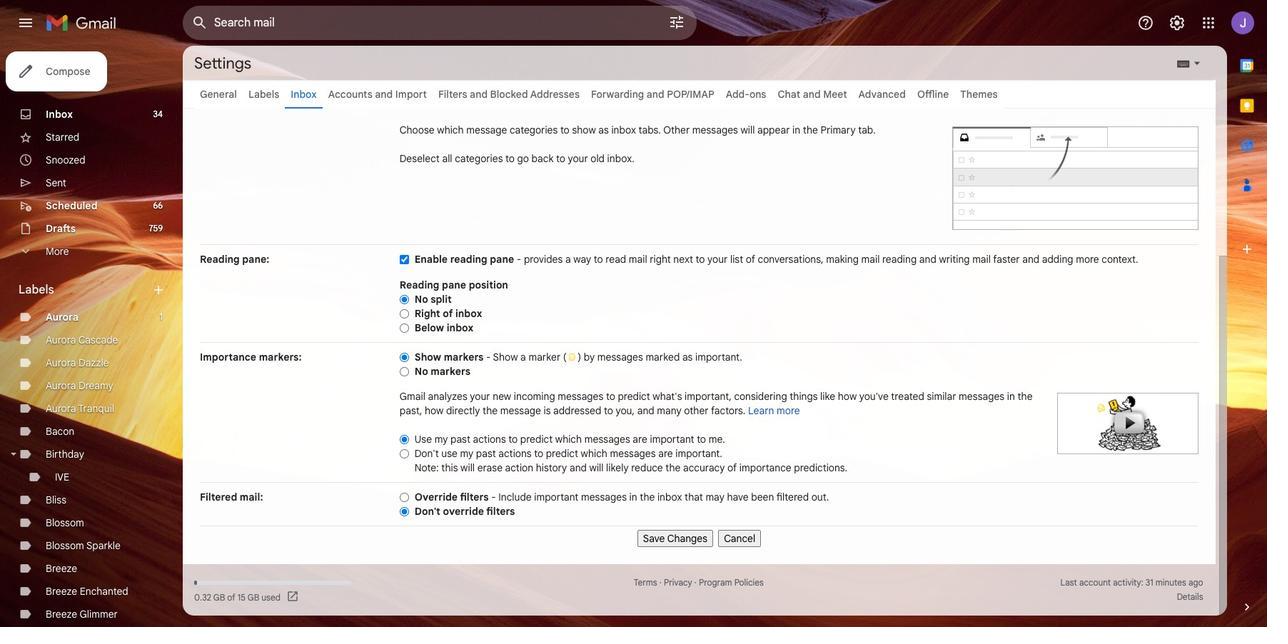Task type: describe. For each thing, give the bounding box(es) containing it.
aurora for aurora dreamy
[[46, 379, 76, 392]]

breeze for breeze glimmer
[[46, 608, 77, 621]]

override
[[443, 505, 484, 518]]

terms
[[634, 577, 658, 588]]

save changes button
[[638, 530, 714, 547]]

footer containing terms
[[183, 576, 1216, 604]]

to left you,
[[604, 404, 614, 417]]

the inside don't use my past actions to predict which messages are important. note: this will erase action history and will likely reduce the accuracy of importance predictions.
[[666, 461, 681, 474]]

importance
[[200, 351, 257, 364]]

0 horizontal spatial pane
[[442, 279, 466, 291]]

terms · privacy · program policies
[[634, 577, 764, 588]]

bliss
[[46, 494, 66, 506]]

accounts and import
[[328, 88, 427, 101]]

aurora dazzle link
[[46, 356, 109, 369]]

list
[[731, 253, 744, 266]]

aurora for aurora tranquil
[[46, 402, 76, 415]]

0 vertical spatial my
[[435, 433, 448, 446]]

no split
[[415, 293, 452, 306]]

chat and meet
[[778, 88, 848, 101]]

enchanted
[[80, 585, 128, 598]]

1 horizontal spatial how
[[838, 390, 857, 403]]

adding
[[1043, 253, 1074, 266]]

2 horizontal spatial will
[[741, 124, 755, 136]]

1
[[160, 311, 163, 322]]

dazzle
[[79, 356, 109, 369]]

account
[[1080, 577, 1112, 588]]

markers:
[[259, 351, 302, 364]]

add-ons
[[726, 88, 767, 101]]

1 · from the left
[[660, 577, 662, 588]]

chat
[[778, 88, 801, 101]]

messages up 'likely'
[[585, 433, 631, 446]]

import
[[396, 88, 427, 101]]

marker
[[529, 351, 561, 364]]

to right next
[[696, 253, 705, 266]]

0 vertical spatial message
[[467, 124, 507, 136]]

and inside gmail analyzes your new incoming messages to predict what's important, considering things like how you've treated similar messages in the past, how directly the message is addressed to you, and many other factors.
[[638, 404, 655, 417]]

main menu image
[[17, 14, 34, 31]]

add-
[[726, 88, 750, 101]]

2 gb from the left
[[248, 592, 259, 602]]

of inside don't use my past actions to predict which messages are important. note: this will erase action history and will likely reduce the accuracy of importance predictions.
[[728, 461, 737, 474]]

sparkle
[[86, 539, 121, 552]]

use
[[415, 433, 432, 446]]

advanced
[[859, 88, 906, 101]]

scheduled
[[46, 199, 98, 212]]

0 vertical spatial actions
[[473, 433, 506, 446]]

aurora dreamy link
[[46, 379, 113, 392]]

sent
[[46, 176, 66, 189]]

to left "me."
[[697, 433, 706, 446]]

1 horizontal spatial pane
[[490, 253, 514, 266]]

0 vertical spatial past
[[451, 433, 471, 446]]

1 mail from the left
[[629, 253, 648, 266]]

2 show from the left
[[493, 351, 518, 364]]

provides
[[524, 253, 563, 266]]

aurora cascade
[[46, 334, 118, 346]]

important,
[[685, 390, 732, 403]]

used
[[262, 592, 281, 602]]

addressed
[[554, 404, 602, 417]]

1 horizontal spatial inbox link
[[291, 88, 317, 101]]

blossom sparkle
[[46, 539, 121, 552]]

don't for don't use my past actions to predict which messages are important. note: this will erase action history and will likely reduce the accuracy of importance predictions.
[[415, 447, 439, 460]]

past inside don't use my past actions to predict which messages are important. note: this will erase action history and will likely reduce the accuracy of importance predictions.
[[476, 447, 496, 460]]

ive
[[55, 471, 69, 484]]

advanced search options image
[[663, 8, 691, 36]]

to right way
[[594, 253, 603, 266]]

chat and meet link
[[778, 88, 848, 101]]

things
[[790, 390, 818, 403]]

bacon link
[[46, 425, 74, 438]]

override
[[415, 491, 458, 504]]

forwarding and pop/imap link
[[591, 88, 715, 101]]

show
[[572, 124, 596, 136]]

use
[[442, 447, 458, 460]]

predictions.
[[794, 461, 848, 474]]

0 horizontal spatial as
[[599, 124, 609, 136]]

and left pop/imap
[[647, 88, 665, 101]]

labels heading
[[19, 283, 151, 297]]

reading pane position
[[400, 279, 509, 291]]

are inside don't use my past actions to predict which messages are important. note: this will erase action history and will likely reduce the accuracy of importance predictions.
[[659, 447, 673, 460]]

privacy
[[664, 577, 693, 588]]

and right 'chat'
[[803, 88, 821, 101]]

blossom for blossom sparkle
[[46, 539, 84, 552]]

add-ons link
[[726, 88, 767, 101]]

messages up addressed
[[558, 390, 604, 403]]

predict inside gmail analyzes your new incoming messages to predict what's important, considering things like how you've treated similar messages in the past, how directly the message is addressed to you, and many other factors.
[[618, 390, 651, 403]]

0 vertical spatial important.
[[696, 351, 743, 364]]

1 vertical spatial important
[[534, 491, 579, 504]]

1 vertical spatial which
[[556, 433, 582, 446]]

labels for labels link
[[248, 88, 279, 101]]

no for no markers
[[415, 365, 428, 378]]

1 reading from the left
[[450, 253, 488, 266]]

way
[[574, 253, 592, 266]]

reduce
[[632, 461, 663, 474]]

navigation containing save changes
[[200, 526, 1199, 547]]

search mail image
[[187, 10, 213, 36]]

1 vertical spatial predict
[[521, 433, 553, 446]]

many
[[657, 404, 682, 417]]

similar
[[927, 390, 957, 403]]

and right faster
[[1023, 253, 1040, 266]]

1 vertical spatial more
[[777, 404, 800, 417]]

what's
[[653, 390, 683, 403]]

markers for no
[[431, 365, 471, 378]]

labels link
[[248, 88, 279, 101]]

to left show
[[561, 124, 570, 136]]

Search mail text field
[[214, 16, 629, 30]]

mail:
[[240, 491, 263, 504]]

follow link to manage storage image
[[286, 590, 301, 604]]

0 horizontal spatial how
[[425, 404, 444, 417]]

below inbox
[[415, 321, 474, 334]]

out.
[[812, 491, 830, 504]]

- for show
[[486, 351, 491, 364]]

drafts
[[46, 222, 76, 235]]

markers for show
[[444, 351, 484, 364]]

messages inside don't use my past actions to predict which messages are important. note: this will erase action history and will likely reduce the accuracy of importance predictions.
[[610, 447, 656, 460]]

aurora dreamy
[[46, 379, 113, 392]]

0 vertical spatial -
[[517, 253, 522, 266]]

66
[[153, 200, 163, 211]]

importance
[[740, 461, 792, 474]]

my inside don't use my past actions to predict which messages are important. note: this will erase action history and will likely reduce the accuracy of importance predictions.
[[460, 447, 474, 460]]

to up action
[[509, 433, 518, 446]]

don't use my past actions to predict which messages are important. note: this will erase action history and will likely reduce the accuracy of importance predictions.
[[415, 447, 848, 474]]

to inside don't use my past actions to predict which messages are important. note: this will erase action history and will likely reduce the accuracy of importance predictions.
[[534, 447, 544, 460]]

last
[[1061, 577, 1078, 588]]

(
[[563, 351, 567, 364]]

details link
[[1178, 591, 1204, 602]]

save
[[643, 532, 665, 545]]

aurora for aurora cascade
[[46, 334, 76, 346]]

bliss link
[[46, 494, 66, 506]]

0 horizontal spatial will
[[461, 461, 475, 474]]

breeze enchanted
[[46, 585, 128, 598]]

other
[[664, 124, 690, 136]]

messages right other
[[693, 124, 738, 136]]

2 reading from the left
[[883, 253, 917, 266]]

Right of inbox radio
[[400, 308, 409, 319]]

starred link
[[46, 131, 79, 144]]

starred
[[46, 131, 79, 144]]

1 vertical spatial your
[[708, 253, 728, 266]]

of left 15
[[227, 592, 235, 602]]

last account activity: 31 minutes ago details
[[1061, 577, 1204, 602]]

reading for reading pane position
[[400, 279, 440, 291]]

2 mail from the left
[[862, 253, 880, 266]]

to left what's
[[606, 390, 616, 403]]

conversations,
[[758, 253, 824, 266]]

aurora for aurora link
[[46, 311, 79, 324]]

accuracy
[[684, 461, 725, 474]]

addresses
[[531, 88, 580, 101]]

blocked
[[490, 88, 528, 101]]

inbox.
[[608, 152, 635, 165]]



Task type: locate. For each thing, give the bounding box(es) containing it.
to right back
[[556, 152, 566, 165]]

1 vertical spatial in
[[1008, 390, 1016, 403]]

messages right by
[[598, 351, 643, 364]]

0 vertical spatial which
[[437, 124, 464, 136]]

aurora down aurora dazzle link
[[46, 379, 76, 392]]

markers up the no markers
[[444, 351, 484, 364]]

predict up you,
[[618, 390, 651, 403]]

1 vertical spatial -
[[486, 351, 491, 364]]

breeze link
[[46, 562, 77, 575]]

appear
[[758, 124, 790, 136]]

primary
[[821, 124, 856, 136]]

1 horizontal spatial mail
[[862, 253, 880, 266]]

None search field
[[183, 6, 697, 40]]

blossom
[[46, 516, 84, 529], [46, 539, 84, 552]]

in right appear
[[793, 124, 801, 136]]

faster
[[994, 253, 1020, 266]]

your left old
[[568, 152, 588, 165]]

0 vertical spatial inbox link
[[291, 88, 317, 101]]

1 vertical spatial message
[[501, 404, 541, 417]]

no up right on the left
[[415, 293, 428, 306]]

as right show
[[599, 124, 609, 136]]

support image
[[1138, 14, 1155, 31]]

and right filters
[[470, 88, 488, 101]]

aurora dazzle
[[46, 356, 109, 369]]

right of inbox
[[415, 307, 482, 320]]

0 vertical spatial more
[[1077, 253, 1100, 266]]

1 horizontal spatial reading
[[400, 279, 440, 291]]

None radio
[[400, 448, 409, 459]]

1 vertical spatial inbox
[[46, 108, 73, 121]]

0 vertical spatial reading
[[200, 253, 240, 266]]

making
[[827, 253, 859, 266]]

don't inside don't use my past actions to predict which messages are important. note: this will erase action history and will likely reduce the accuracy of importance predictions.
[[415, 447, 439, 460]]

labels right 'general'
[[248, 88, 279, 101]]

1 vertical spatial breeze
[[46, 585, 77, 598]]

1 vertical spatial no
[[415, 365, 428, 378]]

2 horizontal spatial your
[[708, 253, 728, 266]]

0 vertical spatial don't
[[415, 447, 439, 460]]

2 breeze from the top
[[46, 585, 77, 598]]

filters and blocked addresses link
[[439, 88, 580, 101]]

my right use
[[460, 447, 474, 460]]

cancel button
[[719, 530, 762, 547]]

0 horizontal spatial a
[[521, 351, 526, 364]]

1 horizontal spatial past
[[476, 447, 496, 460]]

markers up analyzes
[[431, 365, 471, 378]]

breeze for the breeze link
[[46, 562, 77, 575]]

which down addressed
[[556, 433, 582, 446]]

will left 'likely'
[[590, 461, 604, 474]]

important. inside don't use my past actions to predict which messages are important. note: this will erase action history and will likely reduce the accuracy of importance predictions.
[[676, 447, 723, 460]]

1 show from the left
[[415, 351, 441, 364]]

- left marker
[[486, 351, 491, 364]]

1 horizontal spatial in
[[793, 124, 801, 136]]

3 aurora from the top
[[46, 356, 76, 369]]

aurora up aurora cascade link
[[46, 311, 79, 324]]

more down things
[[777, 404, 800, 417]]

breeze down the breeze link
[[46, 585, 77, 598]]

blossom down blossom link
[[46, 539, 84, 552]]

0 horizontal spatial show
[[415, 351, 441, 364]]

aurora for aurora dazzle
[[46, 356, 76, 369]]

program
[[699, 577, 733, 588]]

inbox inside labels navigation
[[46, 108, 73, 121]]

0 horizontal spatial labels
[[19, 283, 54, 297]]

forwarding and pop/imap
[[591, 88, 715, 101]]

and
[[375, 88, 393, 101], [470, 88, 488, 101], [647, 88, 665, 101], [803, 88, 821, 101], [920, 253, 937, 266], [1023, 253, 1040, 266], [638, 404, 655, 417], [570, 461, 587, 474]]

2 vertical spatial your
[[470, 390, 490, 403]]

compose button
[[6, 51, 107, 91]]

like
[[821, 390, 836, 403]]

and inside don't use my past actions to predict which messages are important. note: this will erase action history and will likely reduce the accuracy of importance predictions.
[[570, 461, 587, 474]]

2 no from the top
[[415, 365, 428, 378]]

1 vertical spatial as
[[683, 351, 693, 364]]

1 horizontal spatial important
[[650, 433, 695, 446]]

inbox for inbox link to the right
[[291, 88, 317, 101]]

0 horizontal spatial important
[[534, 491, 579, 504]]

past up use
[[451, 433, 471, 446]]

don't for don't override filters
[[415, 505, 441, 518]]

1 horizontal spatial are
[[659, 447, 673, 460]]

tranquil
[[78, 402, 114, 415]]

messages right similar
[[959, 390, 1005, 403]]

blossom for blossom link
[[46, 516, 84, 529]]

drafts link
[[46, 222, 76, 235]]

settings image
[[1169, 14, 1186, 31]]

1 horizontal spatial show
[[493, 351, 518, 364]]

inbox for leftmost inbox link
[[46, 108, 73, 121]]

split
[[431, 293, 452, 306]]

reading left writing
[[883, 253, 917, 266]]

compose
[[46, 65, 90, 78]]

1 vertical spatial pane
[[442, 279, 466, 291]]

inbox right labels link
[[291, 88, 317, 101]]

1 don't from the top
[[415, 447, 439, 460]]

which up 'likely'
[[581, 447, 608, 460]]

save changes
[[643, 532, 708, 545]]

Use my past actions to predict which messages are important to me. radio
[[400, 434, 409, 445]]

3 breeze from the top
[[46, 608, 77, 621]]

1 vertical spatial are
[[659, 447, 673, 460]]

inbox down the right of inbox
[[447, 321, 474, 334]]

your left the new
[[470, 390, 490, 403]]

0 horizontal spatial my
[[435, 433, 448, 446]]

2 horizontal spatial in
[[1008, 390, 1016, 403]]

1 horizontal spatial as
[[683, 351, 693, 364]]

2 blossom from the top
[[46, 539, 84, 552]]

right
[[415, 307, 440, 320]]

0 horizontal spatial reading
[[200, 253, 240, 266]]

a left marker
[[521, 351, 526, 364]]

0 vertical spatial filters
[[460, 491, 489, 504]]

1 vertical spatial inbox link
[[46, 108, 73, 121]]

and right history
[[570, 461, 587, 474]]

choose which message categories to show as inbox tabs. other messages will appear in the primary tab.
[[400, 124, 876, 136]]

as right marked
[[683, 351, 693, 364]]

inbox up below inbox
[[456, 307, 482, 320]]

aurora cascade link
[[46, 334, 118, 346]]

gmail image
[[46, 9, 124, 37]]

1 vertical spatial actions
[[499, 447, 532, 460]]

in inside gmail analyzes your new incoming messages to predict what's important, considering things like how you've treated similar messages in the past, how directly the message is addressed to you, and many other factors.
[[1008, 390, 1016, 403]]

1 vertical spatial important.
[[676, 447, 723, 460]]

how
[[838, 390, 857, 403], [425, 404, 444, 417]]

1 gb from the left
[[213, 592, 225, 602]]

0 vertical spatial labels
[[248, 88, 279, 101]]

and left writing
[[920, 253, 937, 266]]

breeze down breeze enchanted link
[[46, 608, 77, 621]]

None checkbox
[[400, 254, 409, 265]]

1 horizontal spatial labels
[[248, 88, 279, 101]]

message
[[467, 124, 507, 136], [501, 404, 541, 417]]

2 · from the left
[[695, 577, 697, 588]]

all
[[442, 152, 453, 165]]

labels navigation
[[0, 46, 183, 627]]

select input tool image
[[1194, 58, 1202, 68]]

of
[[746, 253, 756, 266], [443, 307, 453, 320], [728, 461, 737, 474], [227, 592, 235, 602]]

don't down override
[[415, 505, 441, 518]]

1 horizontal spatial categories
[[510, 124, 558, 136]]

pane up position
[[490, 253, 514, 266]]

2 aurora from the top
[[46, 334, 76, 346]]

offline
[[918, 88, 949, 101]]

my up use
[[435, 433, 448, 446]]

ons
[[750, 88, 767, 101]]

that
[[685, 491, 703, 504]]

navigation
[[200, 526, 1199, 547]]

forwarding
[[591, 88, 644, 101]]

0 vertical spatial a
[[566, 253, 571, 266]]

general link
[[200, 88, 237, 101]]

No split radio
[[400, 294, 409, 305]]

will left appear
[[741, 124, 755, 136]]

is
[[544, 404, 551, 417]]

1 vertical spatial filters
[[487, 505, 515, 518]]

dreamy
[[79, 379, 113, 392]]

enable
[[415, 253, 448, 266]]

0 horizontal spatial gb
[[213, 592, 225, 602]]

actions
[[473, 433, 506, 446], [499, 447, 532, 460]]

labels up aurora link
[[19, 283, 54, 297]]

0 horizontal spatial mail
[[629, 253, 648, 266]]

predict down the use my past actions to predict which messages are important to me.
[[546, 447, 579, 460]]

inbox
[[612, 124, 636, 136], [456, 307, 482, 320], [447, 321, 474, 334], [658, 491, 682, 504]]

0 vertical spatial in
[[793, 124, 801, 136]]

1 horizontal spatial reading
[[883, 253, 917, 266]]

None radio
[[400, 352, 409, 363], [400, 492, 409, 503], [400, 352, 409, 363], [400, 492, 409, 503]]

erase
[[478, 461, 503, 474]]

0 horizontal spatial reading
[[450, 253, 488, 266]]

messages
[[693, 124, 738, 136], [598, 351, 643, 364], [558, 390, 604, 403], [959, 390, 1005, 403], [585, 433, 631, 446], [610, 447, 656, 460], [581, 491, 627, 504]]

learn more
[[749, 404, 800, 417]]

and right you,
[[638, 404, 655, 417]]

been
[[752, 491, 775, 504]]

0 horizontal spatial ·
[[660, 577, 662, 588]]

no for no split
[[415, 293, 428, 306]]

0 vertical spatial markers
[[444, 351, 484, 364]]

31
[[1146, 577, 1154, 588]]

aurora up aurora dreamy
[[46, 356, 76, 369]]

mail right making
[[862, 253, 880, 266]]

how down analyzes
[[425, 404, 444, 417]]

snoozed link
[[46, 154, 85, 166]]

important down many
[[650, 433, 695, 446]]

1 vertical spatial how
[[425, 404, 444, 417]]

your inside gmail analyzes your new incoming messages to predict what's important, considering things like how you've treated similar messages in the past, how directly the message is addressed to you, and many other factors.
[[470, 390, 490, 403]]

offline link
[[918, 88, 949, 101]]

predict down is
[[521, 433, 553, 446]]

note:
[[415, 461, 439, 474]]

1 blossom from the top
[[46, 516, 84, 529]]

0 vertical spatial breeze
[[46, 562, 77, 575]]

gb right 15
[[248, 592, 259, 602]]

past up erase
[[476, 447, 496, 460]]

· right privacy
[[695, 577, 697, 588]]

messages down 'likely'
[[581, 491, 627, 504]]

which inside don't use my past actions to predict which messages are important. note: this will erase action history and will likely reduce the accuracy of importance predictions.
[[581, 447, 608, 460]]

go
[[518, 152, 529, 165]]

footer
[[183, 576, 1216, 604]]

history
[[536, 461, 567, 474]]

inbox left tabs.
[[612, 124, 636, 136]]

no right no markers radio
[[415, 365, 428, 378]]

aurora up bacon link
[[46, 402, 76, 415]]

1 no from the top
[[415, 293, 428, 306]]

34
[[153, 109, 163, 119]]

1 horizontal spatial a
[[566, 253, 571, 266]]

2 don't from the top
[[415, 505, 441, 518]]

2 vertical spatial in
[[630, 491, 638, 504]]

and left import
[[375, 88, 393, 101]]

4 aurora from the top
[[46, 379, 76, 392]]

filters and blocked addresses
[[439, 88, 580, 101]]

1 vertical spatial categories
[[455, 152, 503, 165]]

themes link
[[961, 88, 998, 101]]

1 horizontal spatial will
[[590, 461, 604, 474]]

blossom down bliss link
[[46, 516, 84, 529]]

link to an instructional video for priority inbox image
[[1058, 393, 1199, 454]]

pop/imap
[[667, 88, 715, 101]]

of up below inbox
[[443, 307, 453, 320]]

more right the adding
[[1077, 253, 1100, 266]]

filtered
[[200, 491, 237, 504]]

show up the no markers
[[415, 351, 441, 364]]

birthday link
[[46, 448, 84, 461]]

mail left faster
[[973, 253, 991, 266]]

tabs.
[[639, 124, 661, 136]]

important. up accuracy
[[676, 447, 723, 460]]

2 horizontal spatial mail
[[973, 253, 991, 266]]

1 horizontal spatial my
[[460, 447, 474, 460]]

sent link
[[46, 176, 66, 189]]

privacy link
[[664, 577, 693, 588]]

0 horizontal spatial categories
[[455, 152, 503, 165]]

inbox left that
[[658, 491, 682, 504]]

0 horizontal spatial inbox link
[[46, 108, 73, 121]]

0 horizontal spatial are
[[633, 433, 648, 446]]

0 vertical spatial blossom
[[46, 516, 84, 529]]

1 vertical spatial labels
[[19, 283, 54, 297]]

message up deselect all categories to go back to your old inbox.
[[467, 124, 507, 136]]

1 horizontal spatial gb
[[248, 592, 259, 602]]

mail right read in the left of the page
[[629, 253, 648, 266]]

0 vertical spatial are
[[633, 433, 648, 446]]

1 vertical spatial past
[[476, 447, 496, 460]]

1 horizontal spatial inbox
[[291, 88, 317, 101]]

reading up no split
[[400, 279, 440, 291]]

inbox link right labels link
[[291, 88, 317, 101]]

Below inbox radio
[[400, 323, 409, 333]]

actions inside don't use my past actions to predict which messages are important. note: this will erase action history and will likely reduce the accuracy of importance predictions.
[[499, 447, 532, 460]]

1 horizontal spatial more
[[1077, 253, 1100, 266]]

Don't override filters radio
[[400, 506, 409, 517]]

which up all
[[437, 124, 464, 136]]

of right list
[[746, 253, 756, 266]]

tab list
[[1228, 46, 1268, 576]]

in down reduce
[[630, 491, 638, 504]]

0 vertical spatial pane
[[490, 253, 514, 266]]

breeze down blossom sparkle
[[46, 562, 77, 575]]

labels inside navigation
[[19, 283, 54, 297]]

message inside gmail analyzes your new incoming messages to predict what's important, considering things like how you've treated similar messages in the past, how directly the message is addressed to you, and many other factors.
[[501, 404, 541, 417]]

by
[[584, 351, 595, 364]]

messages up reduce
[[610, 447, 656, 460]]

2 vertical spatial which
[[581, 447, 608, 460]]

0 vertical spatial as
[[599, 124, 609, 136]]

filters up don't override filters
[[460, 491, 489, 504]]

0 vertical spatial important
[[650, 433, 695, 446]]

predict inside don't use my past actions to predict which messages are important. note: this will erase action history and will likely reduce the accuracy of importance predictions.
[[546, 447, 579, 460]]

2 vertical spatial predict
[[546, 447, 579, 460]]

me.
[[709, 433, 726, 446]]

reading left pane:
[[200, 253, 240, 266]]

0 vertical spatial inbox
[[291, 88, 317, 101]]

1 horizontal spatial ·
[[695, 577, 697, 588]]

breeze for breeze enchanted
[[46, 585, 77, 598]]

actions up erase
[[473, 433, 506, 446]]

3 mail from the left
[[973, 253, 991, 266]]

0 vertical spatial categories
[[510, 124, 558, 136]]

1 vertical spatial a
[[521, 351, 526, 364]]

message down incoming
[[501, 404, 541, 417]]

0 horizontal spatial inbox
[[46, 108, 73, 121]]

1 horizontal spatial your
[[568, 152, 588, 165]]

important. up important,
[[696, 351, 743, 364]]

important down history
[[534, 491, 579, 504]]

1 vertical spatial markers
[[431, 365, 471, 378]]

0 vertical spatial your
[[568, 152, 588, 165]]

aurora down aurora link
[[46, 334, 76, 346]]

snoozed
[[46, 154, 85, 166]]

importance markers:
[[200, 351, 302, 364]]

reading for reading pane:
[[200, 253, 240, 266]]

you,
[[616, 404, 635, 417]]

of right accuracy
[[728, 461, 737, 474]]

2 vertical spatial breeze
[[46, 608, 77, 621]]

more
[[1077, 253, 1100, 266], [777, 404, 800, 417]]

my
[[435, 433, 448, 446], [460, 447, 474, 460]]

to left go
[[506, 152, 515, 165]]

0 vertical spatial predict
[[618, 390, 651, 403]]

analyzes
[[428, 390, 468, 403]]

scheduled link
[[46, 199, 98, 212]]

ive link
[[55, 471, 69, 484]]

1 vertical spatial reading
[[400, 279, 440, 291]]

0 horizontal spatial -
[[486, 351, 491, 364]]

in right similar
[[1008, 390, 1016, 403]]

5 aurora from the top
[[46, 402, 76, 415]]

show left marker
[[493, 351, 518, 364]]

breeze glimmer
[[46, 608, 118, 621]]

considering
[[735, 390, 788, 403]]

- for include
[[492, 491, 496, 504]]

1 aurora from the top
[[46, 311, 79, 324]]

accounts and import link
[[328, 88, 427, 101]]

categories right all
[[455, 152, 503, 165]]

minutes
[[1156, 577, 1187, 588]]

0 vertical spatial how
[[838, 390, 857, 403]]

to up history
[[534, 447, 544, 460]]

· right terms link
[[660, 577, 662, 588]]

759
[[149, 223, 163, 234]]

will right this
[[461, 461, 475, 474]]

don't up the note:
[[415, 447, 439, 460]]

ago
[[1189, 577, 1204, 588]]

labels for labels heading
[[19, 283, 54, 297]]

0 horizontal spatial more
[[777, 404, 800, 417]]

1 breeze from the top
[[46, 562, 77, 575]]

your left list
[[708, 253, 728, 266]]

don't
[[415, 447, 439, 460], [415, 505, 441, 518]]

themes
[[961, 88, 998, 101]]

1 horizontal spatial -
[[492, 491, 496, 504]]

0.32 gb of 15 gb used
[[194, 592, 281, 602]]

2 vertical spatial -
[[492, 491, 496, 504]]

No markers radio
[[400, 366, 409, 377]]

a left way
[[566, 253, 571, 266]]

are up reduce
[[659, 447, 673, 460]]

·
[[660, 577, 662, 588], [695, 577, 697, 588]]

- left "include"
[[492, 491, 496, 504]]

policies
[[735, 577, 764, 588]]



Task type: vqa. For each thing, say whether or not it's contained in the screenshot.
reply corresponding to Show "Send & Archive" button in reply
no



